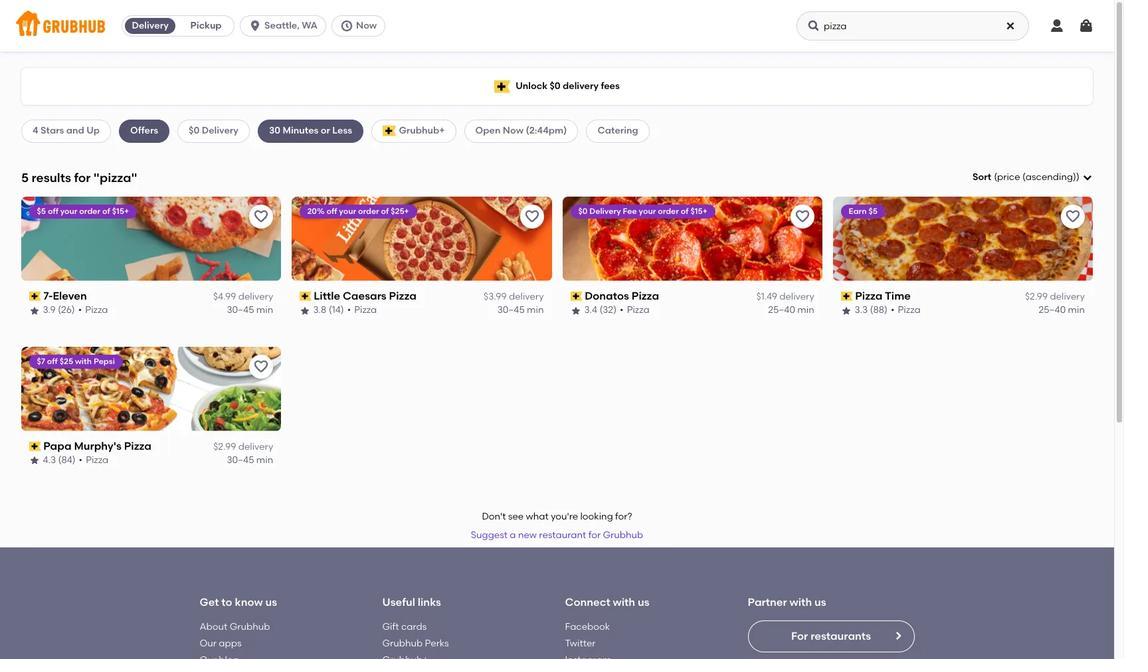 Task type: locate. For each thing, give the bounding box(es) containing it.
1 horizontal spatial for
[[588, 530, 601, 541]]

us for partner with us
[[814, 596, 826, 609]]

• pizza right (26)
[[79, 305, 108, 316]]

open
[[475, 125, 501, 136]]

delivery for donatos pizza
[[779, 291, 814, 302]]

star icon image for little caesars pizza
[[300, 305, 310, 316]]

0 vertical spatial $2.99
[[1025, 291, 1048, 302]]

25–40 min
[[768, 305, 814, 316], [1039, 305, 1085, 316]]

3 us from the left
[[814, 596, 826, 609]]

subscription pass image for pizza time
[[841, 292, 853, 301]]

25–40 min for donatos pizza
[[768, 305, 814, 316]]

2 horizontal spatial save this restaurant image
[[794, 208, 810, 224]]

svg image inside field
[[1082, 172, 1093, 183]]

about
[[200, 621, 227, 632]]

us up 'for restaurants'
[[814, 596, 826, 609]]

• right (26)
[[79, 305, 82, 316]]

order right the fee
[[658, 206, 679, 216]]

(ascending)
[[1022, 171, 1076, 183]]

delivery
[[563, 80, 599, 92], [238, 291, 273, 302], [509, 291, 544, 302], [779, 291, 814, 302], [1050, 291, 1085, 302], [238, 441, 273, 452]]

of
[[103, 206, 110, 216], [382, 206, 389, 216], [681, 206, 689, 216]]

1 vertical spatial $0
[[189, 125, 200, 136]]

1 horizontal spatial grubhub plus flag logo image
[[494, 80, 510, 93]]

off down "results"
[[48, 206, 59, 216]]

save this restaurant image
[[524, 208, 540, 224], [794, 208, 810, 224], [253, 359, 269, 374]]

twitter
[[565, 638, 596, 649]]

3.8 (14)
[[314, 305, 344, 316]]

pizza down donatos pizza
[[627, 305, 650, 316]]

1 horizontal spatial $0
[[550, 80, 560, 92]]

$0 right unlock on the top left
[[550, 80, 560, 92]]

0 vertical spatial grubhub plus flag logo image
[[494, 80, 510, 93]]

0 horizontal spatial 25–40 min
[[768, 305, 814, 316]]

20%
[[308, 206, 325, 216]]

$3.99
[[484, 291, 507, 302]]

• pizza down time
[[891, 305, 921, 316]]

1 of from the left
[[103, 206, 110, 216]]

1 horizontal spatial $2.99 delivery
[[1025, 291, 1085, 302]]

for right "results"
[[74, 170, 91, 185]]

1 vertical spatial grubhub
[[230, 621, 270, 632]]

2 25–40 min from the left
[[1039, 305, 1085, 316]]

2 $15+ from the left
[[691, 206, 707, 216]]

$0 delivery
[[189, 125, 238, 136]]

• for murphy's
[[79, 455, 83, 466]]

save this restaurant image for little caesars pizza
[[524, 208, 540, 224]]

1 vertical spatial for
[[588, 530, 601, 541]]

25–40
[[768, 305, 795, 316], [1039, 305, 1066, 316]]

$2.99 delivery
[[1025, 291, 1085, 302], [213, 441, 273, 452]]

30–45 min
[[227, 305, 273, 316], [497, 305, 544, 316], [227, 455, 273, 466]]

0 vertical spatial for
[[74, 170, 91, 185]]

gift
[[382, 621, 399, 632]]

• right (14)
[[348, 305, 351, 316]]

save this restaurant image
[[253, 208, 269, 224], [1065, 208, 1081, 224]]

grubhub inside about grubhub our apps
[[230, 621, 270, 632]]

1 horizontal spatial $15+
[[691, 206, 707, 216]]

donatos pizza logo image
[[562, 196, 822, 281]]

your down the 5 results for "pizza"
[[61, 206, 78, 216]]

0 horizontal spatial $2.99
[[213, 441, 236, 452]]

min
[[256, 305, 273, 316], [527, 305, 544, 316], [797, 305, 814, 316], [1068, 305, 1085, 316], [256, 455, 273, 466]]

$0 for $0 delivery
[[189, 125, 200, 136]]

suggest
[[471, 530, 508, 541]]

your for caesars
[[340, 206, 357, 216]]

• pizza for pizza
[[620, 305, 650, 316]]

your
[[61, 206, 78, 216], [340, 206, 357, 216], [639, 206, 656, 216]]

off right 20%
[[327, 206, 338, 216]]

0 horizontal spatial of
[[103, 206, 110, 216]]

now right open
[[503, 125, 524, 136]]

subscription pass image for 7-eleven
[[29, 292, 41, 301]]

now right wa
[[356, 20, 377, 31]]

• pizza for murphy's
[[79, 455, 109, 466]]

• pizza for time
[[891, 305, 921, 316]]

useful links
[[382, 596, 441, 609]]

earn
[[849, 206, 867, 216]]

off for little
[[327, 206, 338, 216]]

1 25–40 min from the left
[[768, 305, 814, 316]]

subscription pass image left little
[[300, 292, 312, 301]]

suggest a new restaurant for grubhub
[[471, 530, 643, 541]]

connect
[[565, 596, 610, 609]]

subscription pass image
[[29, 292, 41, 301], [300, 292, 312, 301], [841, 292, 853, 301], [29, 442, 41, 451]]

• for eleven
[[79, 305, 82, 316]]

0 horizontal spatial 25–40
[[768, 305, 795, 316]]

partner
[[748, 596, 787, 609]]

2 horizontal spatial your
[[639, 206, 656, 216]]

subscription pass image for little caesars pizza
[[300, 292, 312, 301]]

0 horizontal spatial us
[[265, 596, 277, 609]]

grubhub inside suggest a new restaurant for grubhub button
[[603, 530, 643, 541]]

1 vertical spatial $2.99
[[213, 441, 236, 452]]

off for 7-
[[48, 206, 59, 216]]

2 save this restaurant image from the left
[[1065, 208, 1081, 224]]

1 horizontal spatial with
[[613, 596, 635, 609]]

up
[[86, 125, 100, 136]]

star icon image for pizza time
[[841, 305, 852, 316]]

delivery for pizza time
[[1050, 291, 1085, 302]]

0 vertical spatial delivery
[[132, 20, 169, 31]]

0 horizontal spatial $0
[[189, 125, 200, 136]]

little caesars pizza
[[314, 290, 417, 302]]

links
[[418, 596, 441, 609]]

of down "pizza"
[[103, 206, 110, 216]]

grubhub+
[[399, 125, 445, 136]]

1 $5 from the left
[[37, 206, 46, 216]]

• pizza down caesars
[[348, 305, 377, 316]]

0 vertical spatial now
[[356, 20, 377, 31]]

• right the (88)
[[891, 305, 895, 316]]

None field
[[973, 171, 1093, 184]]

$2.99 for pizza time
[[1025, 291, 1048, 302]]

new
[[518, 530, 537, 541]]

2 horizontal spatial delivery
[[589, 206, 621, 216]]

pizza down little caesars pizza
[[355, 305, 377, 316]]

$0 right offers
[[189, 125, 200, 136]]

4.3 (84)
[[43, 455, 76, 466]]

1 horizontal spatial us
[[638, 596, 649, 609]]

1 horizontal spatial 25–40
[[1039, 305, 1066, 316]]

facebook twitter
[[565, 621, 610, 649]]

svg image
[[249, 19, 262, 33], [340, 19, 353, 33], [807, 19, 820, 33], [1005, 21, 1016, 31]]

subscription pass image left papa
[[29, 442, 41, 451]]

apps
[[219, 638, 242, 649]]

pizza down time
[[898, 305, 921, 316]]

1 horizontal spatial delivery
[[202, 125, 238, 136]]

1 horizontal spatial $2.99
[[1025, 291, 1048, 302]]

save this restaurant button for pizza time
[[1061, 204, 1085, 228]]

for
[[791, 630, 808, 642]]

(88)
[[870, 305, 888, 316]]

delivery left the fee
[[589, 206, 621, 216]]

2 order from the left
[[359, 206, 380, 216]]

get
[[200, 596, 219, 609]]

30–45 for papa murphy's pizza
[[227, 455, 254, 466]]

2 horizontal spatial us
[[814, 596, 826, 609]]

5
[[21, 170, 29, 185]]

suggest a new restaurant for grubhub button
[[465, 524, 649, 548]]

about grubhub our apps
[[200, 621, 270, 649]]

seattle,
[[264, 20, 300, 31]]

0 horizontal spatial now
[[356, 20, 377, 31]]

1 us from the left
[[265, 596, 277, 609]]

with right connect
[[613, 596, 635, 609]]

0 horizontal spatial grubhub
[[230, 621, 270, 632]]

pizza right donatos
[[632, 290, 659, 302]]

what
[[526, 511, 549, 522]]

min for pizza time
[[1068, 305, 1085, 316]]

0 horizontal spatial delivery
[[132, 20, 169, 31]]

order for caesars
[[359, 206, 380, 216]]

your right 20%
[[340, 206, 357, 216]]

for inside button
[[588, 530, 601, 541]]

$2.99
[[1025, 291, 1048, 302], [213, 441, 236, 452]]

star icon image down subscription pass icon
[[570, 305, 581, 316]]

2 vertical spatial delivery
[[589, 206, 621, 216]]

delivery button
[[122, 15, 178, 37]]

• right the (84)
[[79, 455, 83, 466]]

star icon image left 4.3
[[29, 455, 40, 466]]

30–45 for little caesars pizza
[[497, 305, 525, 316]]

order left $25+
[[359, 206, 380, 216]]

$5 down "results"
[[37, 206, 46, 216]]

0 horizontal spatial with
[[75, 357, 92, 366]]

grubhub
[[603, 530, 643, 541], [230, 621, 270, 632], [382, 638, 423, 649]]

save this restaurant button
[[249, 204, 273, 228], [520, 204, 544, 228], [790, 204, 814, 228], [1061, 204, 1085, 228], [249, 355, 273, 378]]

off right $7
[[47, 357, 58, 366]]

pizza time
[[855, 290, 911, 302]]

with right partner
[[790, 596, 812, 609]]

1 horizontal spatial grubhub
[[382, 638, 423, 649]]

delivery left 30 at the top left
[[202, 125, 238, 136]]

1 your from the left
[[61, 206, 78, 216]]

2 vertical spatial $0
[[578, 206, 588, 216]]

2 horizontal spatial order
[[658, 206, 679, 216]]

us for connect with us
[[638, 596, 649, 609]]

your right the fee
[[639, 206, 656, 216]]

for restaurants link
[[748, 620, 914, 652]]

catering
[[598, 125, 638, 136]]

• pizza down donatos pizza
[[620, 305, 650, 316]]

us right know
[[265, 596, 277, 609]]

wa
[[302, 20, 318, 31]]

2 horizontal spatial $0
[[578, 206, 588, 216]]

2 horizontal spatial with
[[790, 596, 812, 609]]

save this restaurant image for 7-eleven
[[253, 208, 269, 224]]

0 horizontal spatial $5
[[37, 206, 46, 216]]

little
[[314, 290, 341, 302]]

1 horizontal spatial order
[[359, 206, 380, 216]]

$0 delivery fee your order of $15+
[[578, 206, 707, 216]]

us right connect
[[638, 596, 649, 609]]

papa murphy's pizza
[[44, 440, 152, 452]]

(
[[994, 171, 997, 183]]

us
[[265, 596, 277, 609], [638, 596, 649, 609], [814, 596, 826, 609]]

1 save this restaurant image from the left
[[253, 208, 269, 224]]

don't see what you're looking for?
[[482, 511, 632, 522]]

0 horizontal spatial $2.99 delivery
[[213, 441, 273, 452]]

main navigation navigation
[[0, 0, 1114, 52]]

star icon image
[[29, 305, 40, 316], [300, 305, 310, 316], [570, 305, 581, 316], [841, 305, 852, 316], [29, 455, 40, 466]]

star icon image left 3.3 at the right top of page
[[841, 305, 852, 316]]

partner with us
[[748, 596, 826, 609]]

facebook
[[565, 621, 610, 632]]

30 minutes or less
[[269, 125, 352, 136]]

star icon image left the 3.8
[[300, 305, 310, 316]]

0 vertical spatial $2.99 delivery
[[1025, 291, 1085, 302]]

0 horizontal spatial order
[[80, 206, 101, 216]]

0 horizontal spatial your
[[61, 206, 78, 216]]

delivery left 'pickup'
[[132, 20, 169, 31]]

0 vertical spatial grubhub
[[603, 530, 643, 541]]

2 25–40 from the left
[[1039, 305, 1066, 316]]

with for connect with us
[[613, 596, 635, 609]]

2 horizontal spatial grubhub
[[603, 530, 643, 541]]

with for partner with us
[[790, 596, 812, 609]]

1 horizontal spatial 25–40 min
[[1039, 305, 1085, 316]]

star icon image left 3.9
[[29, 305, 40, 316]]

0 horizontal spatial save this restaurant image
[[253, 359, 269, 374]]

2 vertical spatial grubhub
[[382, 638, 423, 649]]

3.9
[[43, 305, 56, 316]]

)
[[1076, 171, 1080, 183]]

with right $25
[[75, 357, 92, 366]]

grubhub down the for?
[[603, 530, 643, 541]]

subscription pass image left pizza time
[[841, 292, 853, 301]]

2 us from the left
[[638, 596, 649, 609]]

• right (32)
[[620, 305, 624, 316]]

1 horizontal spatial your
[[340, 206, 357, 216]]

1 horizontal spatial save this restaurant image
[[524, 208, 540, 224]]

offers
[[130, 125, 158, 136]]

1 horizontal spatial save this restaurant image
[[1065, 208, 1081, 224]]

$0
[[550, 80, 560, 92], [189, 125, 200, 136], [578, 206, 588, 216]]

1 horizontal spatial of
[[382, 206, 389, 216]]

1 horizontal spatial now
[[503, 125, 524, 136]]

delivery for $0 delivery fee your order of $15+
[[589, 206, 621, 216]]

• pizza down papa murphy's pizza
[[79, 455, 109, 466]]

grubhub plus flag logo image left unlock on the top left
[[494, 80, 510, 93]]

30–45 for 7-eleven
[[227, 305, 254, 316]]

subscription pass image left 7-
[[29, 292, 41, 301]]

pizza right murphy's
[[124, 440, 152, 452]]

order down the 5 results for "pizza"
[[80, 206, 101, 216]]

1 vertical spatial grubhub plus flag logo image
[[383, 126, 396, 136]]

pizza
[[389, 290, 417, 302], [632, 290, 659, 302], [855, 290, 883, 302], [86, 305, 108, 316], [355, 305, 377, 316], [627, 305, 650, 316], [898, 305, 921, 316], [124, 440, 152, 452], [86, 455, 109, 466]]

none field containing sort
[[973, 171, 1093, 184]]

for down the looking
[[588, 530, 601, 541]]

sort ( price (ascending) )
[[973, 171, 1080, 183]]

save this restaurant image down )
[[1065, 208, 1081, 224]]

0 horizontal spatial $15+
[[112, 206, 129, 216]]

grubhub plus flag logo image left grubhub+ at the left top
[[383, 126, 396, 136]]

of left $25+
[[382, 206, 389, 216]]

none field inside 5 results for "pizza" main content
[[973, 171, 1093, 184]]

eleven
[[53, 290, 87, 302]]

0 horizontal spatial save this restaurant image
[[253, 208, 269, 224]]

3 of from the left
[[681, 206, 689, 216]]

(14)
[[329, 305, 344, 316]]

for
[[74, 170, 91, 185], [588, 530, 601, 541]]

2 horizontal spatial of
[[681, 206, 689, 216]]

2 your from the left
[[340, 206, 357, 216]]

grubhub plus flag logo image
[[494, 80, 510, 93], [383, 126, 396, 136]]

1 vertical spatial delivery
[[202, 125, 238, 136]]

$4.99
[[213, 291, 236, 302]]

grubhub down know
[[230, 621, 270, 632]]

0 horizontal spatial for
[[74, 170, 91, 185]]

1 order from the left
[[80, 206, 101, 216]]

1 horizontal spatial $5
[[869, 206, 878, 216]]

2 of from the left
[[382, 206, 389, 216]]

save this restaurant image for donatos pizza
[[794, 208, 810, 224]]

grubhub plus flag logo image for grubhub+
[[383, 126, 396, 136]]

0 horizontal spatial grubhub plus flag logo image
[[383, 126, 396, 136]]

0 vertical spatial $0
[[550, 80, 560, 92]]

gift cards grubhub perks
[[382, 621, 449, 649]]

1 vertical spatial now
[[503, 125, 524, 136]]

min for papa murphy's pizza
[[256, 455, 273, 466]]

$0 left the fee
[[578, 206, 588, 216]]

donatos pizza
[[585, 290, 659, 302]]

svg image
[[1049, 18, 1065, 34], [1078, 18, 1094, 34], [1082, 172, 1093, 183]]

1 25–40 from the left
[[768, 305, 795, 316]]

(84)
[[58, 455, 76, 466]]

order
[[80, 206, 101, 216], [359, 206, 380, 216], [658, 206, 679, 216]]

save this restaurant image left 20%
[[253, 208, 269, 224]]

25–40 min for pizza time
[[1039, 305, 1085, 316]]

1 vertical spatial $2.99 delivery
[[213, 441, 273, 452]]

$5 right earn on the top of page
[[869, 206, 878, 216]]

$0 for $0 delivery fee your order of $15+
[[578, 206, 588, 216]]

grubhub down gift cards link at the bottom of page
[[382, 638, 423, 649]]

of right the fee
[[681, 206, 689, 216]]



Task type: describe. For each thing, give the bounding box(es) containing it.
twitter link
[[565, 638, 596, 649]]

svg image inside seattle, wa button
[[249, 19, 262, 33]]

7-eleven
[[44, 290, 87, 302]]

min for donatos pizza
[[797, 305, 814, 316]]

connect with us
[[565, 596, 649, 609]]

time
[[885, 290, 911, 302]]

• for time
[[891, 305, 895, 316]]

30
[[269, 125, 280, 136]]

pizza time logo image
[[833, 196, 1093, 281]]

30–45 min for little caesars pizza
[[497, 305, 544, 316]]

pizza up the 3.3 (88)
[[855, 290, 883, 302]]

$2.99 for papa murphy's pizza
[[213, 441, 236, 452]]

delivery for little caesars pizza
[[509, 291, 544, 302]]

3 your from the left
[[639, 206, 656, 216]]

a
[[510, 530, 516, 541]]

off for papa
[[47, 357, 58, 366]]

3.3 (88)
[[855, 305, 888, 316]]

earn $5
[[849, 206, 878, 216]]

save this restaurant image for pizza time
[[1065, 208, 1081, 224]]

delivery for 7-eleven
[[238, 291, 273, 302]]

less
[[332, 125, 352, 136]]

min for little caesars pizza
[[527, 305, 544, 316]]

7-eleven logo image
[[21, 196, 281, 281]]

useful
[[382, 596, 415, 609]]

facebook link
[[565, 621, 610, 632]]

murphy's
[[74, 440, 122, 452]]

and
[[66, 125, 84, 136]]

$25
[[60, 357, 73, 366]]

about grubhub link
[[200, 621, 270, 632]]

save this restaurant image for papa murphy's pizza
[[253, 359, 269, 374]]

5 results for "pizza" main content
[[0, 52, 1114, 659]]

your for eleven
[[61, 206, 78, 216]]

open now (2:44pm)
[[475, 125, 567, 136]]

• for pizza
[[620, 305, 624, 316]]

little caesars pizza logo image
[[292, 196, 552, 281]]

$7 off $25 with pepsi
[[37, 357, 115, 366]]

gift cards link
[[382, 621, 427, 632]]

$3.99 delivery
[[484, 291, 544, 302]]

1 $15+ from the left
[[112, 206, 129, 216]]

right image
[[893, 630, 903, 641]]

star icon image for donatos pizza
[[570, 305, 581, 316]]

• for caesars
[[348, 305, 351, 316]]

(2:44pm)
[[526, 125, 567, 136]]

for?
[[615, 511, 632, 522]]

subscription pass image for papa murphy's pizza
[[29, 442, 41, 451]]

grubhub plus flag logo image for unlock $0 delivery fees
[[494, 80, 510, 93]]

25–40 for pizza time
[[1039, 305, 1066, 316]]

now button
[[331, 15, 391, 37]]

3.8
[[314, 305, 327, 316]]

delivery inside button
[[132, 20, 169, 31]]

$25+
[[391, 206, 410, 216]]

papa
[[44, 440, 72, 452]]

to
[[221, 596, 232, 609]]

get to know us
[[200, 596, 277, 609]]

papa murphy's pizza logo image
[[21, 347, 281, 431]]

grubhub inside "gift cards grubhub perks"
[[382, 638, 423, 649]]

or
[[321, 125, 330, 136]]

star icon image for papa murphy's pizza
[[29, 455, 40, 466]]

3.4
[[584, 305, 597, 316]]

fee
[[623, 206, 637, 216]]

Search for food, convenience, alcohol... search field
[[797, 11, 1029, 41]]

save this restaurant button for papa murphy's pizza
[[249, 355, 273, 378]]

of for caesars
[[382, 206, 389, 216]]

30–45 min for 7-eleven
[[227, 305, 273, 316]]

(32)
[[600, 305, 617, 316]]

• pizza for eleven
[[79, 305, 108, 316]]

7-
[[44, 290, 53, 302]]

$2.99 delivery for papa murphy's pizza
[[213, 441, 273, 452]]

save this restaurant button for little caesars pizza
[[520, 204, 544, 228]]

2 $5 from the left
[[869, 206, 878, 216]]

subscription pass image
[[570, 292, 582, 301]]

• pizza for caesars
[[348, 305, 377, 316]]

$1.49 delivery
[[756, 291, 814, 302]]

4.3
[[43, 455, 56, 466]]

5 results for "pizza"
[[21, 170, 137, 185]]

order for eleven
[[80, 206, 101, 216]]

3.9 (26)
[[43, 305, 75, 316]]

pizza down papa murphy's pizza
[[86, 455, 109, 466]]

grubhub perks link
[[382, 638, 449, 649]]

30–45 min for papa murphy's pizza
[[227, 455, 273, 466]]

for restaurants
[[791, 630, 871, 642]]

sort
[[973, 171, 991, 183]]

$4.99 delivery
[[213, 291, 273, 302]]

star icon image for 7-eleven
[[29, 305, 40, 316]]

fees
[[601, 80, 620, 92]]

minutes
[[283, 125, 319, 136]]

pizza right (26)
[[86, 305, 108, 316]]

svg image inside now button
[[340, 19, 353, 33]]

save this restaurant button for donatos pizza
[[790, 204, 814, 228]]

now inside 5 results for "pizza" main content
[[503, 125, 524, 136]]

looking
[[580, 511, 613, 522]]

delivery for $0 delivery
[[202, 125, 238, 136]]

stars
[[41, 125, 64, 136]]

delivery for papa murphy's pizza
[[238, 441, 273, 452]]

now inside button
[[356, 20, 377, 31]]

4
[[33, 125, 38, 136]]

donatos
[[585, 290, 629, 302]]

25–40 for donatos pizza
[[768, 305, 795, 316]]

results
[[32, 170, 71, 185]]

4 stars and up
[[33, 125, 100, 136]]

cards
[[401, 621, 427, 632]]

restaurant
[[539, 530, 586, 541]]

"pizza"
[[94, 170, 137, 185]]

min for 7-eleven
[[256, 305, 273, 316]]

20% off your order of $25+
[[308, 206, 410, 216]]

3 order from the left
[[658, 206, 679, 216]]

seattle, wa button
[[240, 15, 331, 37]]

pickup
[[190, 20, 222, 31]]

of for eleven
[[103, 206, 110, 216]]

price
[[997, 171, 1020, 183]]

know
[[235, 596, 263, 609]]

our apps link
[[200, 638, 242, 649]]

3.4 (32)
[[584, 305, 617, 316]]

unlock
[[516, 80, 547, 92]]

$7
[[37, 357, 45, 366]]

see
[[508, 511, 524, 522]]

$2.99 delivery for pizza time
[[1025, 291, 1085, 302]]

perks
[[425, 638, 449, 649]]

save this restaurant button for 7-eleven
[[249, 204, 273, 228]]

pizza right caesars
[[389, 290, 417, 302]]

$5 off your order of $15+
[[37, 206, 129, 216]]



Task type: vqa. For each thing, say whether or not it's contained in the screenshot.
2nd 25–40 from right
yes



